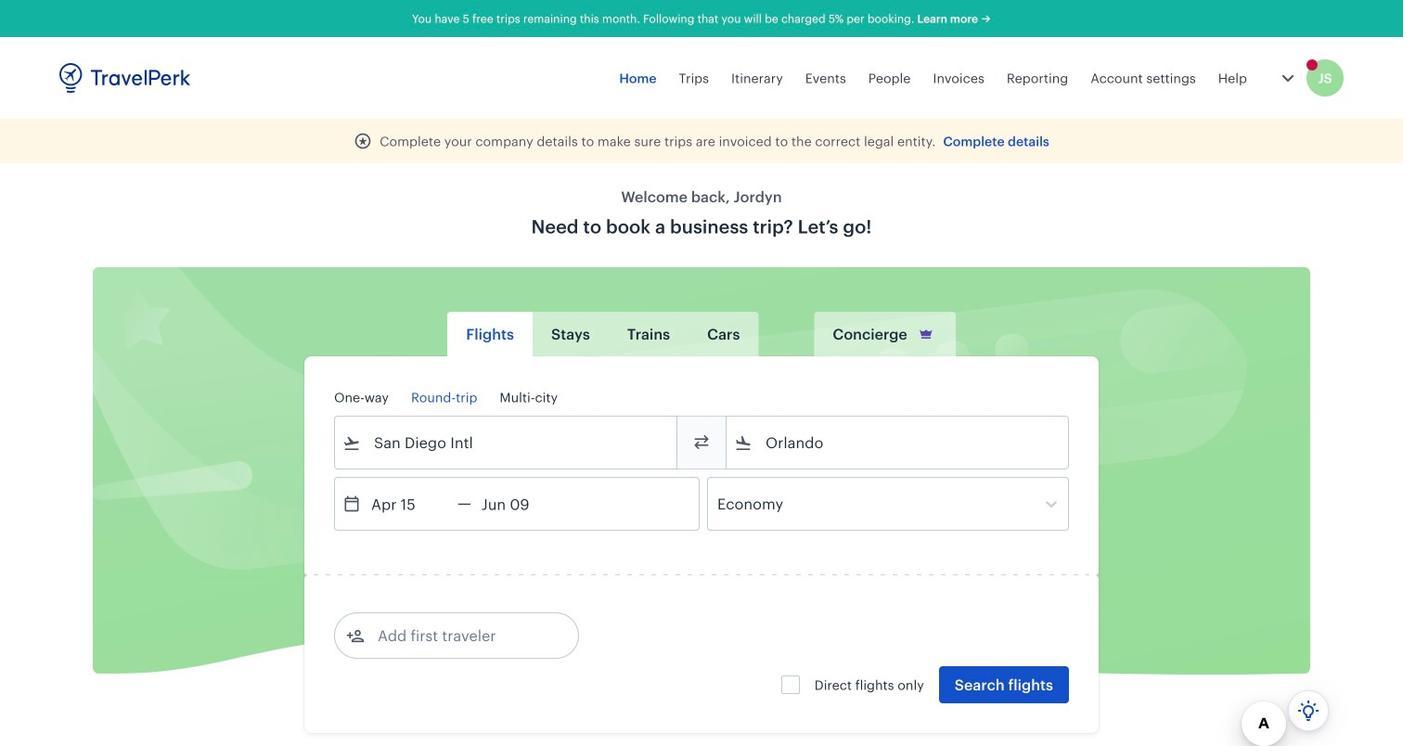 Task type: locate. For each thing, give the bounding box(es) containing it.
Depart text field
[[361, 478, 458, 530]]



Task type: describe. For each thing, give the bounding box(es) containing it.
From search field
[[361, 428, 653, 458]]

Add first traveler search field
[[365, 621, 558, 651]]

To search field
[[753, 428, 1045, 458]]

Return text field
[[471, 478, 568, 530]]



